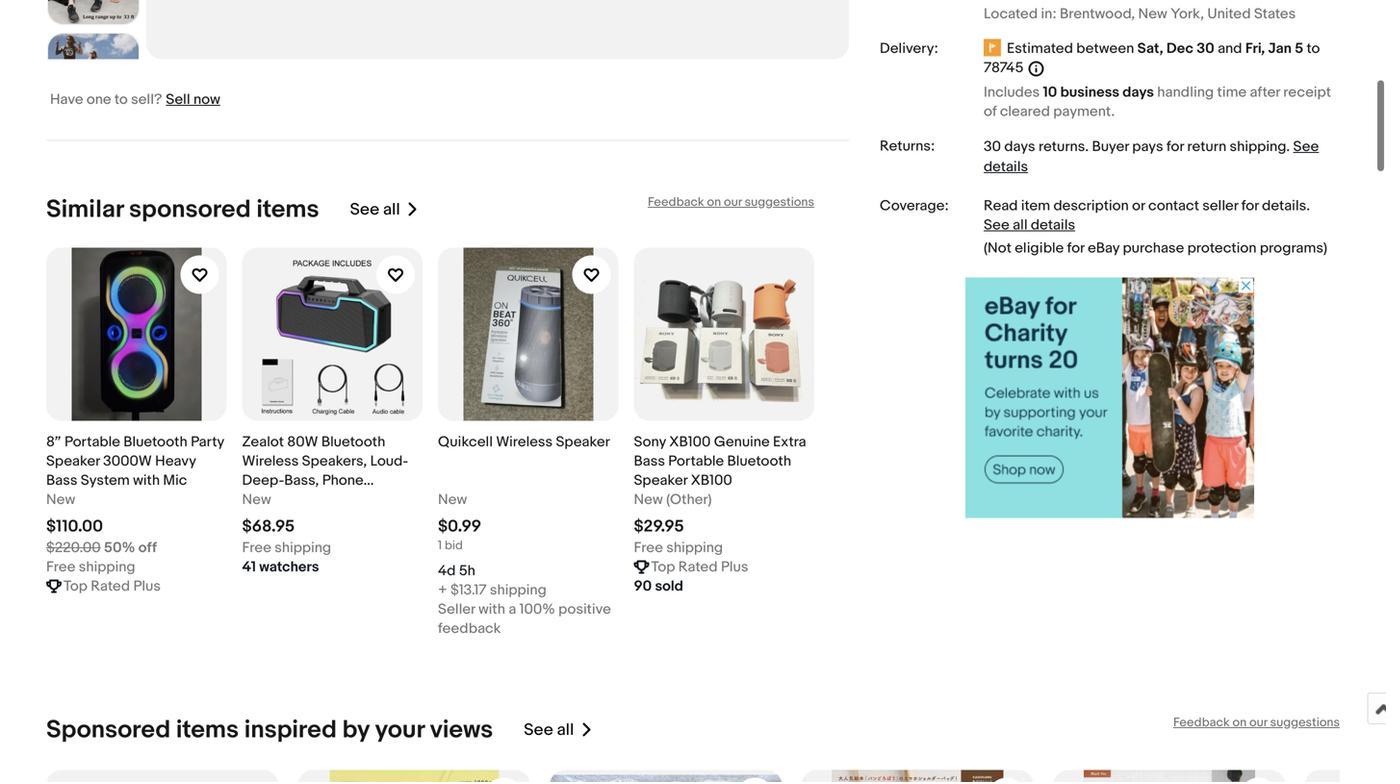 Task type: vqa. For each thing, say whether or not it's contained in the screenshot.
32-
no



Task type: describe. For each thing, give the bounding box(es) containing it.
includes 10 business days
[[984, 84, 1154, 101]]

1 horizontal spatial top rated plus text field
[[651, 558, 748, 577]]

new $0.99 1 bid 4d 5h + $13.17 shipping seller with a 100% positive feedback
[[438, 491, 614, 638]]

bluetooth for 8" portable bluetooth party speaker 3000w heavy bass system with mic new $110.00 $220.00 50% off free shipping
[[123, 434, 187, 451]]

1 . from the left
[[1085, 138, 1089, 156]]

united
[[1207, 5, 1251, 23]]

1 horizontal spatial speaker
[[556, 434, 610, 451]]

$0.99 text field
[[438, 517, 481, 537]]

buyer
[[1092, 138, 1129, 156]]

programs)
[[1260, 240, 1327, 257]]

now
[[193, 91, 220, 108]]

party
[[191, 434, 224, 451]]

handling
[[1157, 84, 1214, 101]]

with inside 8" portable bluetooth party speaker 3000w heavy bass system with mic new $110.00 $220.00 50% off free shipping
[[133, 472, 160, 490]]

a
[[509, 601, 516, 619]]

for for return
[[1166, 138, 1184, 156]]

feedback on our suggestions for similar sponsored items
[[648, 195, 814, 210]]

see all link for sponsored items inspired by your views
[[524, 716, 593, 746]]

30 inside estimated between sat, dec 30 and fri, jan 5 to 78745
[[1197, 40, 1214, 57]]

1 vertical spatial xb100
[[691, 472, 732, 490]]

receipt
[[1283, 84, 1331, 101]]

fri,
[[1245, 40, 1265, 57]]

100%
[[519, 601, 555, 619]]

see all link for similar sponsored items
[[350, 195, 419, 225]]

new inside new $0.99 1 bid 4d 5h + $13.17 shipping seller with a 100% positive feedback
[[438, 491, 467, 509]]

$220.00
[[46, 540, 101, 557]]

top for right "top rated plus" 'text field'
[[651, 559, 675, 576]]

bid
[[445, 539, 463, 554]]

of
[[984, 103, 997, 120]]

suggestions for similar sponsored items
[[745, 195, 814, 210]]

+
[[438, 582, 447, 599]]

1 vertical spatial 30
[[984, 138, 1001, 156]]

karaoke
[[310, 491, 363, 509]]

your
[[375, 716, 424, 746]]

return
[[1187, 138, 1226, 156]]

speakers,
[[302, 453, 367, 470]]

1 horizontal spatial days
[[1123, 84, 1154, 101]]

bluetooth for zealot 80w bluetooth wireless speakers, loud- deep-bass, phone charging, karaoke
[[321, 434, 385, 451]]

$68.95
[[242, 517, 295, 537]]

0 horizontal spatial top rated plus
[[64, 578, 161, 595]]

sony xb100 genuine extra bass portable bluetooth speaker xb100 new (other) $29.95 free shipping
[[634, 434, 806, 557]]

1 vertical spatial items
[[176, 716, 239, 746]]

New (Other) text field
[[634, 490, 712, 510]]

zealot 80w bluetooth wireless speakers, loud- deep-bass, phone charging, karaoke
[[242, 434, 408, 509]]

off
[[138, 540, 157, 557]]

quikcell wireless speaker
[[438, 434, 610, 451]]

bluetooth inside sony xb100 genuine extra bass portable bluetooth speaker xb100 new (other) $29.95 free shipping
[[727, 453, 791, 470]]

have one to sell? sell now
[[50, 91, 220, 108]]

feedback on our suggestions link for similar sponsored items
[[648, 195, 814, 210]]

$0.99
[[438, 517, 481, 537]]

states
[[1254, 5, 1296, 23]]

sony
[[634, 434, 666, 451]]

5
[[1295, 40, 1303, 57]]

new text field for $68.95
[[242, 490, 271, 510]]

our for sponsored items inspired by your views
[[1249, 716, 1267, 731]]

free inside 8" portable bluetooth party speaker 3000w heavy bass system with mic new $110.00 $220.00 50% off free shipping
[[46, 559, 75, 576]]

bass,
[[284, 472, 319, 490]]

1
[[438, 539, 442, 554]]

feedback
[[438, 620, 501, 638]]

all for similar sponsored items
[[383, 200, 400, 220]]

2 . from the left
[[1286, 138, 1290, 156]]

between
[[1076, 40, 1134, 57]]

description
[[1053, 198, 1129, 215]]

(other)
[[666, 491, 712, 509]]

ebay
[[1088, 240, 1119, 257]]

$110.00
[[46, 517, 103, 537]]

sold
[[655, 578, 683, 595]]

1 vertical spatial days
[[1004, 138, 1035, 156]]

sat,
[[1137, 40, 1163, 57]]

charging,
[[242, 491, 307, 509]]

0 vertical spatial xb100
[[669, 434, 711, 451]]

0 vertical spatial items
[[256, 195, 319, 225]]

$13.17
[[450, 582, 487, 599]]

bass inside sony xb100 genuine extra bass portable bluetooth speaker xb100 new (other) $29.95 free shipping
[[634, 453, 665, 470]]

after
[[1250, 84, 1280, 101]]

estimated between sat, dec 30 and fri, jan 5 to 78745
[[984, 40, 1320, 77]]

or
[[1132, 198, 1145, 215]]

for for details.
[[1241, 198, 1259, 215]]

new $68.95 free shipping 41 watchers
[[242, 491, 331, 576]]

sell?
[[131, 91, 162, 108]]

read
[[984, 198, 1018, 215]]

item
[[1021, 198, 1050, 215]]

protection
[[1187, 240, 1257, 257]]

suggestions for sponsored items inspired by your views
[[1270, 716, 1340, 731]]

top for left "top rated plus" 'text field'
[[64, 578, 88, 595]]

watchers
[[259, 559, 319, 576]]

free inside sony xb100 genuine extra bass portable bluetooth speaker xb100 new (other) $29.95 free shipping
[[634, 540, 663, 557]]

system
[[81, 472, 130, 490]]

sell
[[166, 91, 190, 108]]

advertisement region
[[965, 277, 1254, 518]]

see details link
[[984, 138, 1319, 176]]

dec
[[1166, 40, 1193, 57]]

8" portable bluetooth party speaker 3000w heavy bass system with mic new $110.00 $220.00 50% off free shipping
[[46, 434, 224, 576]]

shipping inside sony xb100 genuine extra bass portable bluetooth speaker xb100 new (other) $29.95 free shipping
[[666, 540, 723, 557]]

50%
[[104, 540, 135, 557]]

8"
[[46, 434, 61, 451]]

0 horizontal spatial top rated plus text field
[[64, 577, 161, 596]]

on for similar sponsored items
[[707, 195, 721, 210]]

in:
[[1041, 5, 1056, 23]]

plus for right "top rated plus" 'text field'
[[721, 559, 748, 576]]

90 sold
[[634, 578, 683, 595]]

estimated
[[1007, 40, 1073, 57]]

located in: brentwood, new york, united states
[[984, 5, 1296, 23]]

eligible
[[1015, 240, 1064, 257]]

30 days returns . buyer pays for return shipping .
[[984, 138, 1293, 156]]

contact
[[1148, 198, 1199, 215]]

details.
[[1262, 198, 1310, 215]]

our for similar sponsored items
[[724, 195, 742, 210]]

cleared
[[1000, 103, 1050, 120]]

5h
[[459, 563, 475, 580]]

0 vertical spatial rated
[[678, 559, 718, 576]]

new inside sony xb100 genuine extra bass portable bluetooth speaker xb100 new (other) $29.95 free shipping
[[634, 491, 663, 509]]

all inside the read item description or contact seller for details. see all details (not eligible for ebay purchase protection programs)
[[1013, 217, 1028, 234]]

4d 5h text field
[[438, 562, 475, 581]]



Task type: locate. For each thing, give the bounding box(es) containing it.
0 vertical spatial top
[[651, 559, 675, 576]]

2 horizontal spatial speaker
[[634, 472, 688, 490]]

1 horizontal spatial plus
[[721, 559, 748, 576]]

1 vertical spatial bass
[[46, 472, 77, 490]]

free shipping text field down $29.95
[[634, 539, 723, 558]]

0 horizontal spatial wireless
[[242, 453, 299, 470]]

41
[[242, 559, 256, 576]]

0 horizontal spatial rated
[[91, 578, 130, 595]]

2 horizontal spatial bluetooth
[[727, 453, 791, 470]]

1 horizontal spatial portable
[[668, 453, 724, 470]]

90
[[634, 578, 652, 595]]

new text field up "$110.00" text box
[[46, 490, 75, 510]]

1 horizontal spatial for
[[1166, 138, 1184, 156]]

new up "$110.00" text box
[[46, 491, 75, 509]]

30 down of
[[984, 138, 1001, 156]]

see all text field for similar sponsored items
[[350, 200, 400, 220]]

jan
[[1268, 40, 1292, 57]]

coverage:
[[880, 198, 949, 215]]

new down 'deep-'
[[242, 491, 271, 509]]

wireless right quikcell in the left of the page
[[496, 434, 553, 451]]

feedback on our suggestions link for sponsored items inspired by your views
[[1173, 716, 1340, 731]]

bass down sony
[[634, 453, 665, 470]]

0 horizontal spatial to
[[114, 91, 128, 108]]

see
[[1293, 138, 1319, 156], [350, 200, 379, 220], [984, 217, 1009, 234], [524, 721, 553, 741]]

See all text field
[[350, 200, 400, 220], [524, 721, 574, 741]]

new left the york,
[[1138, 5, 1167, 23]]

free down $29.95
[[634, 540, 663, 557]]

1 vertical spatial on
[[1232, 716, 1247, 731]]

0 vertical spatial see all text field
[[350, 200, 400, 220]]

shipping inside new $0.99 1 bid 4d 5h + $13.17 shipping seller with a 100% positive feedback
[[490, 582, 547, 599]]

bass down 8"
[[46, 472, 77, 490]]

top rated plus text field down 50%
[[64, 577, 161, 596]]

brentwood,
[[1060, 5, 1135, 23]]

. left buyer
[[1085, 138, 1089, 156]]

1 vertical spatial details
[[1031, 217, 1075, 234]]

Seller with a 100% positive feedback text field
[[438, 600, 618, 639]]

feedback on our suggestions link
[[648, 195, 814, 210], [1173, 716, 1340, 731]]

0 vertical spatial for
[[1166, 138, 1184, 156]]

bluetooth down genuine
[[727, 453, 791, 470]]

details up read
[[984, 159, 1028, 176]]

top rated plus
[[651, 559, 748, 576], [64, 578, 161, 595]]

bass inside 8" portable bluetooth party speaker 3000w heavy bass system with mic new $110.00 $220.00 50% off free shipping
[[46, 472, 77, 490]]

1 horizontal spatial feedback on our suggestions
[[1173, 716, 1340, 731]]

business
[[1060, 84, 1119, 101]]

for right seller in the top right of the page
[[1241, 198, 1259, 215]]

wireless
[[496, 434, 553, 451], [242, 453, 299, 470]]

one
[[86, 91, 111, 108]]

days down cleared in the right top of the page
[[1004, 138, 1035, 156]]

shipping right return
[[1230, 138, 1286, 156]]

0 vertical spatial bass
[[634, 453, 665, 470]]

items
[[256, 195, 319, 225], [176, 716, 239, 746]]

0 horizontal spatial feedback on our suggestions link
[[648, 195, 814, 210]]

1 horizontal spatial top
[[651, 559, 675, 576]]

shipping down previous price $220.00 50% off text field
[[79, 559, 135, 576]]

details inside the read item description or contact seller for details. see all details (not eligible for ebay purchase protection programs)
[[1031, 217, 1075, 234]]

1 horizontal spatial see all text field
[[524, 721, 574, 741]]

previous price $220.00 50% off text field
[[46, 539, 157, 558]]

1 horizontal spatial .
[[1286, 138, 1290, 156]]

xb100 right sony
[[669, 434, 711, 451]]

speaker left sony
[[556, 434, 610, 451]]

to
[[1307, 40, 1320, 57], [114, 91, 128, 108]]

purchase
[[1123, 240, 1184, 257]]

1 vertical spatial with
[[478, 601, 505, 619]]

new text field for $110.00
[[46, 490, 75, 510]]

shipping inside 8" portable bluetooth party speaker 3000w heavy bass system with mic new $110.00 $220.00 50% off free shipping
[[79, 559, 135, 576]]

new inside new $68.95 free shipping 41 watchers
[[242, 491, 271, 509]]

free shipping text field for $68.95
[[242, 539, 331, 558]]

all
[[383, 200, 400, 220], [1013, 217, 1028, 234], [557, 721, 574, 741]]

0 horizontal spatial see all link
[[350, 195, 419, 225]]

1 vertical spatial feedback on our suggestions
[[1173, 716, 1340, 731]]

1 vertical spatial rated
[[91, 578, 130, 595]]

speaker inside sony xb100 genuine extra bass portable bluetooth speaker xb100 new (other) $29.95 free shipping
[[634, 472, 688, 490]]

0 horizontal spatial with
[[133, 472, 160, 490]]

1 horizontal spatial top rated plus
[[651, 559, 748, 576]]

new up $0.99 text box
[[438, 491, 467, 509]]

new text field down 'deep-'
[[242, 490, 271, 510]]

3000w
[[103, 453, 152, 470]]

returns
[[1038, 138, 1085, 156]]

feedback
[[648, 195, 704, 210], [1173, 716, 1230, 731]]

New text field
[[46, 490, 75, 510], [242, 490, 271, 510]]

sell now link
[[166, 91, 220, 108]]

for right pays
[[1166, 138, 1184, 156]]

78745
[[984, 59, 1024, 77]]

free shipping text field for $29.95
[[634, 539, 723, 558]]

1 vertical spatial top
[[64, 578, 88, 595]]

30 left and at top
[[1197, 40, 1214, 57]]

1 horizontal spatial bluetooth
[[321, 434, 385, 451]]

payment.
[[1053, 103, 1115, 120]]

see inside see details
[[1293, 138, 1319, 156]]

and
[[1218, 40, 1242, 57]]

to right one
[[114, 91, 128, 108]]

1 vertical spatial top rated plus
[[64, 578, 161, 595]]

have
[[50, 91, 83, 108]]

portable up "(other)"
[[668, 453, 724, 470]]

0 vertical spatial details
[[984, 159, 1028, 176]]

1 vertical spatial see all text field
[[524, 721, 574, 741]]

see inside the read item description or contact seller for details. see all details (not eligible for ebay purchase protection programs)
[[984, 217, 1009, 234]]

0 horizontal spatial feedback on our suggestions
[[648, 195, 814, 210]]

with down 3000w
[[133, 472, 160, 490]]

Top Rated Plus text field
[[651, 558, 748, 577], [64, 577, 161, 596]]

0 horizontal spatial on
[[707, 195, 721, 210]]

1 horizontal spatial free shipping text field
[[242, 539, 331, 558]]

with inside new $0.99 1 bid 4d 5h + $13.17 shipping seller with a 100% positive feedback
[[478, 601, 505, 619]]

1 horizontal spatial with
[[478, 601, 505, 619]]

0 vertical spatial see all
[[350, 200, 400, 220]]

$110.00 text field
[[46, 517, 103, 537]]

1 new text field from the left
[[46, 490, 75, 510]]

time
[[1217, 84, 1247, 101]]

shipping up watchers
[[275, 540, 331, 557]]

free down $220.00
[[46, 559, 75, 576]]

to right '5'
[[1307, 40, 1320, 57]]

0 horizontal spatial for
[[1067, 240, 1084, 257]]

30
[[1197, 40, 1214, 57], [984, 138, 1001, 156]]

1 vertical spatial feedback
[[1173, 716, 1230, 731]]

phone
[[322, 472, 363, 490]]

0 horizontal spatial .
[[1085, 138, 1089, 156]]

0 vertical spatial with
[[133, 472, 160, 490]]

sponsored
[[129, 195, 251, 225]]

bass
[[634, 453, 665, 470], [46, 472, 77, 490]]

york,
[[1171, 5, 1204, 23]]

shipping
[[1230, 138, 1286, 156], [275, 540, 331, 557], [666, 540, 723, 557], [79, 559, 135, 576], [490, 582, 547, 599]]

feedback for sponsored items inspired by your views
[[1173, 716, 1230, 731]]

1 vertical spatial see all
[[524, 721, 574, 741]]

sponsored
[[46, 716, 170, 746]]

quikcell
[[438, 434, 493, 451]]

top rated plus down 50%
[[64, 578, 161, 595]]

xb100 up "(other)"
[[691, 472, 732, 490]]

on for sponsored items inspired by your views
[[1232, 716, 1247, 731]]

80w
[[287, 434, 318, 451]]

0 vertical spatial 30
[[1197, 40, 1214, 57]]

heavy
[[155, 453, 196, 470]]

bluetooth inside 8" portable bluetooth party speaker 3000w heavy bass system with mic new $110.00 $220.00 50% off free shipping
[[123, 434, 187, 451]]

top rated plus text field up sold
[[651, 558, 748, 577]]

$68.95 text field
[[242, 517, 295, 537]]

sponsored items inspired by your views
[[46, 716, 493, 746]]

portable inside sony xb100 genuine extra bass portable bluetooth speaker xb100 new (other) $29.95 free shipping
[[668, 453, 724, 470]]

portable
[[64, 434, 120, 451], [668, 453, 724, 470]]

1 vertical spatial feedback on our suggestions link
[[1173, 716, 1340, 731]]

Free shipping text field
[[242, 539, 331, 558], [634, 539, 723, 558], [46, 558, 135, 577]]

portable inside 8" portable bluetooth party speaker 3000w heavy bass system with mic new $110.00 $220.00 50% off free shipping
[[64, 434, 120, 451]]

1 horizontal spatial all
[[557, 721, 574, 741]]

0 horizontal spatial suggestions
[[745, 195, 814, 210]]

free inside new $68.95 free shipping 41 watchers
[[242, 540, 271, 557]]

with down + $13.17 shipping text field
[[478, 601, 505, 619]]

0 vertical spatial portable
[[64, 434, 120, 451]]

rated
[[678, 559, 718, 576], [91, 578, 130, 595]]

see all for sponsored items inspired by your views
[[524, 721, 574, 741]]

0 horizontal spatial feedback
[[648, 195, 704, 210]]

details
[[984, 159, 1028, 176], [1031, 217, 1075, 234]]

new
[[1138, 5, 1167, 23], [46, 491, 75, 509], [242, 491, 271, 509], [438, 491, 467, 509], [634, 491, 663, 509]]

days down estimated between sat, dec 30 and fri, jan 5 to 78745 in the right of the page
[[1123, 84, 1154, 101]]

inspired
[[244, 716, 337, 746]]

0 vertical spatial days
[[1123, 84, 1154, 101]]

plus down sony xb100 genuine extra bass portable bluetooth speaker xb100 new (other) $29.95 free shipping at the bottom
[[721, 559, 748, 576]]

bluetooth up heavy
[[123, 434, 187, 451]]

0 vertical spatial suggestions
[[745, 195, 814, 210]]

free shipping text field down $220.00
[[46, 558, 135, 577]]

1 vertical spatial speaker
[[46, 453, 100, 470]]

$29.95
[[634, 517, 684, 537]]

shipping inside new $68.95 free shipping 41 watchers
[[275, 540, 331, 557]]

1 bid text field
[[438, 539, 463, 554]]

with
[[133, 472, 160, 490], [478, 601, 505, 619]]

1 horizontal spatial bass
[[634, 453, 665, 470]]

1 vertical spatial for
[[1241, 198, 1259, 215]]

1 horizontal spatial rated
[[678, 559, 718, 576]]

plus down off on the left of page
[[133, 578, 161, 595]]

our
[[724, 195, 742, 210], [1249, 716, 1267, 731]]

feedback on our suggestions for sponsored items inspired by your views
[[1173, 716, 1340, 731]]

0 horizontal spatial days
[[1004, 138, 1035, 156]]

4d
[[438, 563, 456, 580]]

+ $13.17 shipping text field
[[438, 581, 547, 600]]

free up the 41
[[242, 540, 271, 557]]

top
[[651, 559, 675, 576], [64, 578, 88, 595]]

deep-
[[242, 472, 284, 490]]

bluetooth inside zealot 80w bluetooth wireless speakers, loud- deep-bass, phone charging, karaoke
[[321, 434, 385, 451]]

1 horizontal spatial wireless
[[496, 434, 553, 451]]

1 horizontal spatial see all
[[524, 721, 574, 741]]

mic
[[163, 472, 187, 490]]

1 horizontal spatial details
[[1031, 217, 1075, 234]]

10
[[1043, 84, 1057, 101]]

1 horizontal spatial our
[[1249, 716, 1267, 731]]

details inside see details
[[984, 159, 1028, 176]]

0 horizontal spatial our
[[724, 195, 742, 210]]

0 horizontal spatial items
[[176, 716, 239, 746]]

views
[[430, 716, 493, 746]]

extra
[[773, 434, 806, 451]]

2 vertical spatial speaker
[[634, 472, 688, 490]]

includes
[[984, 84, 1040, 101]]

new up $29.95
[[634, 491, 663, 509]]

41 watchers text field
[[242, 558, 319, 577]]

genuine
[[714, 434, 770, 451]]

1 horizontal spatial suggestions
[[1270, 716, 1340, 731]]

1 horizontal spatial feedback
[[1173, 716, 1230, 731]]

see all text field for sponsored items inspired by your views
[[524, 721, 574, 741]]

0 vertical spatial speaker
[[556, 434, 610, 451]]

similar
[[46, 195, 124, 225]]

by
[[342, 716, 369, 746]]

wireless inside zealot 80w bluetooth wireless speakers, loud- deep-bass, phone charging, karaoke
[[242, 453, 299, 470]]

shipping down $29.95
[[666, 540, 723, 557]]

0 horizontal spatial bass
[[46, 472, 77, 490]]

2 new text field from the left
[[242, 490, 271, 510]]

1 vertical spatial see all link
[[524, 716, 593, 746]]

0 horizontal spatial free shipping text field
[[46, 558, 135, 577]]

feedback for similar sponsored items
[[648, 195, 704, 210]]

read item description or contact seller for details. see all details (not eligible for ebay purchase protection programs)
[[984, 198, 1327, 257]]

0 vertical spatial feedback on our suggestions
[[648, 195, 814, 210]]

delivery:
[[880, 40, 938, 57]]

details down item
[[1031, 217, 1075, 234]]

see all details link
[[984, 217, 1075, 234]]

top up 90 sold
[[651, 559, 675, 576]]

$29.95 text field
[[634, 517, 684, 537]]

new inside 8" portable bluetooth party speaker 3000w heavy bass system with mic new $110.00 $220.00 50% off free shipping
[[46, 491, 75, 509]]

located
[[984, 5, 1038, 23]]

0 vertical spatial top rated plus
[[651, 559, 748, 576]]

0 horizontal spatial 30
[[984, 138, 1001, 156]]

2 vertical spatial for
[[1067, 240, 1084, 257]]

1 horizontal spatial free
[[242, 540, 271, 557]]

top rated plus up sold
[[651, 559, 748, 576]]

free shipping text field up watchers
[[242, 539, 331, 558]]

0 horizontal spatial bluetooth
[[123, 434, 187, 451]]

plus
[[721, 559, 748, 576], [133, 578, 161, 595]]

rated down previous price $220.00 50% off text field
[[91, 578, 130, 595]]

2 horizontal spatial free shipping text field
[[634, 539, 723, 558]]

1 vertical spatial our
[[1249, 716, 1267, 731]]

0 horizontal spatial new text field
[[46, 490, 75, 510]]

wireless up 'deep-'
[[242, 453, 299, 470]]

to inside estimated between sat, dec 30 and fri, jan 5 to 78745
[[1307, 40, 1320, 57]]

shipping up a
[[490, 582, 547, 599]]

top down $220.00
[[64, 578, 88, 595]]

for
[[1166, 138, 1184, 156], [1241, 198, 1259, 215], [1067, 240, 1084, 257]]

see all for similar sponsored items
[[350, 200, 400, 220]]

1 horizontal spatial items
[[256, 195, 319, 225]]

0 vertical spatial wireless
[[496, 434, 553, 451]]

speaker down 8"
[[46, 453, 100, 470]]

1 horizontal spatial see all link
[[524, 716, 593, 746]]

rated up sold
[[678, 559, 718, 576]]

New text field
[[438, 490, 467, 510]]

seller
[[438, 601, 475, 619]]

0 vertical spatial to
[[1307, 40, 1320, 57]]

portable right 8"
[[64, 434, 120, 451]]

returns:
[[880, 138, 935, 155]]

0 vertical spatial feedback on our suggestions link
[[648, 195, 814, 210]]

speaker inside 8" portable bluetooth party speaker 3000w heavy bass system with mic new $110.00 $220.00 50% off free shipping
[[46, 453, 100, 470]]

0 vertical spatial see all link
[[350, 195, 419, 225]]

0 horizontal spatial free
[[46, 559, 75, 576]]

speaker up new (other) text box
[[634, 472, 688, 490]]

90 sold text field
[[634, 577, 683, 596]]

xb100
[[669, 434, 711, 451], [691, 472, 732, 490]]

loud-
[[370, 453, 408, 470]]

plus for left "top rated plus" 'text field'
[[133, 578, 161, 595]]

. down receipt
[[1286, 138, 1290, 156]]

handling time after receipt of cleared payment.
[[984, 84, 1331, 120]]

0 horizontal spatial details
[[984, 159, 1028, 176]]

1 vertical spatial to
[[114, 91, 128, 108]]

see details
[[984, 138, 1319, 176]]

1 vertical spatial wireless
[[242, 453, 299, 470]]

1 horizontal spatial to
[[1307, 40, 1320, 57]]

for left ebay
[[1067, 240, 1084, 257]]

delivery alert flag image
[[984, 39, 1007, 58]]

0 horizontal spatial see all text field
[[350, 200, 400, 220]]

0 vertical spatial our
[[724, 195, 742, 210]]

all for sponsored items inspired by your views
[[557, 721, 574, 741]]

seller
[[1202, 198, 1238, 215]]

0 horizontal spatial plus
[[133, 578, 161, 595]]

pays
[[1132, 138, 1163, 156]]

bluetooth up speakers,
[[321, 434, 385, 451]]



